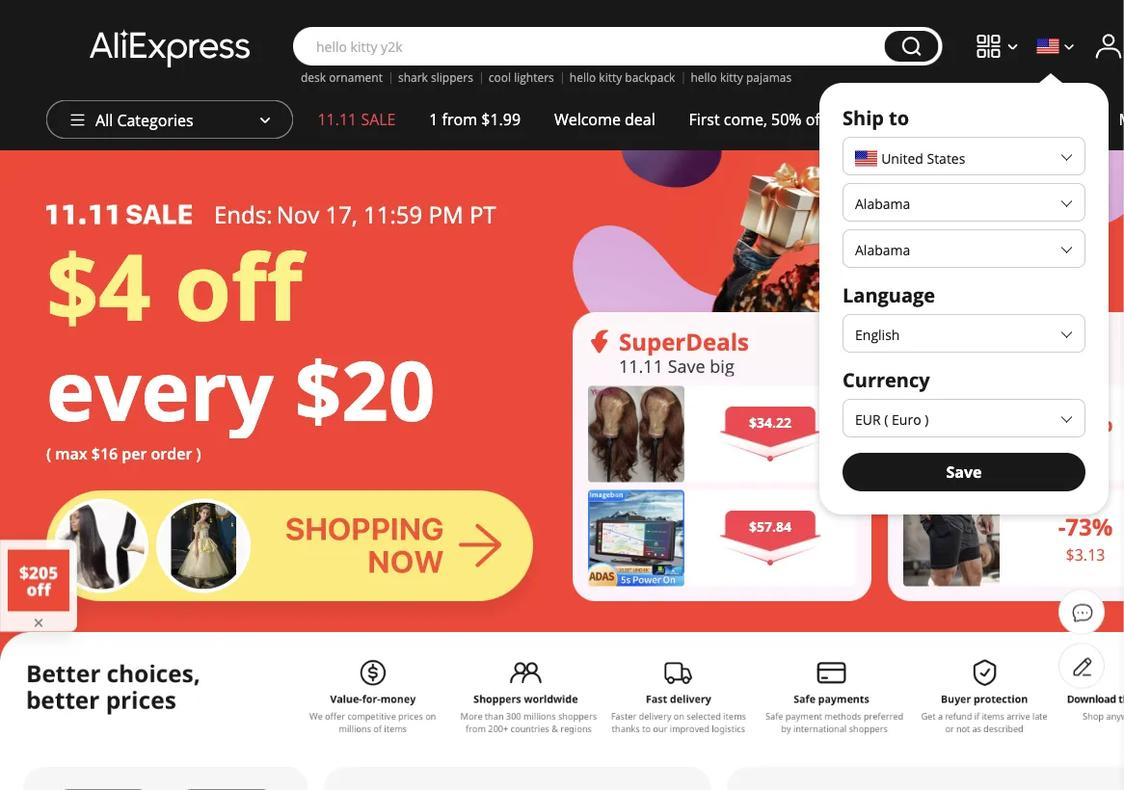 Task type: vqa. For each thing, say whether or not it's contained in the screenshot.
1 FROM $1.99 link
yes



Task type: locate. For each thing, give the bounding box(es) containing it.
lighters
[[514, 69, 554, 85]]

2 icon image from the left
[[904, 330, 927, 353]]

1 horizontal spatial hello
[[691, 69, 717, 85]]

$3.13
[[1066, 545, 1106, 566]]

1
[[429, 109, 438, 130]]

max
[[55, 444, 87, 464]]

1 horizontal spatial off
[[806, 109, 826, 130]]

$16
[[91, 444, 118, 464]]

1 horizontal spatial icon image
[[904, 330, 927, 353]]

welcome
[[554, 109, 621, 130]]

english
[[855, 325, 900, 344]]

kitty for backpack
[[599, 69, 622, 85]]

$6.43
[[1066, 441, 1106, 461]]

shark slippers
[[398, 69, 473, 85]]

0 horizontal spatial (
[[46, 444, 51, 464]]

icon image right english
[[904, 330, 927, 353]]

kitty
[[599, 69, 622, 85], [720, 69, 743, 85]]

icon image left superdeals
[[588, 330, 611, 353]]

top
[[935, 326, 977, 357]]

( inside every $20 ( max $16 per order )
[[46, 444, 51, 464]]

alabama
[[855, 194, 911, 213], [855, 241, 911, 259]]

euro
[[892, 410, 922, 429]]

2 - from the top
[[1059, 512, 1066, 543]]

alabama down united
[[855, 194, 911, 213]]

icon image
[[588, 330, 611, 353], [904, 330, 927, 353]]

eur ( euro )
[[855, 410, 929, 429]]

0 horizontal spatial hello
[[570, 69, 596, 85]]

cool lighters
[[489, 69, 554, 85]]

welcome deal link
[[538, 100, 672, 139]]

1 - from the top
[[1059, 407, 1066, 439]]

2 kitty from the left
[[720, 69, 743, 85]]

11.11 for 11.11 sale
[[318, 109, 357, 130]]

1 vertical spatial alabama
[[855, 241, 911, 259]]

ends:
[[214, 199, 273, 230]]

1 hello from the left
[[570, 69, 596, 85]]

1 alabama from the top
[[855, 194, 911, 213]]

shark slippers link
[[398, 69, 473, 85]]

shark
[[398, 69, 428, 85]]

save
[[668, 354, 706, 378], [947, 462, 982, 483]]

11.11
[[318, 109, 357, 130], [619, 354, 663, 378]]

(
[[885, 410, 889, 429], [46, 444, 51, 464]]

kitty down hello kitty y2k text field
[[599, 69, 622, 85]]

language
[[843, 282, 936, 308]]

kitty left pajamas on the top of page
[[720, 69, 743, 85]]

2 hello from the left
[[691, 69, 717, 85]]

1 vertical spatial save
[[947, 462, 982, 483]]

desk
[[301, 69, 326, 85]]

0 horizontal spatial kitty
[[599, 69, 622, 85]]

1 kitty from the left
[[599, 69, 622, 85]]

0 vertical spatial -
[[1059, 407, 1066, 439]]

1 icon image from the left
[[588, 330, 611, 353]]

( right eur
[[885, 410, 889, 429]]

0 horizontal spatial off
[[175, 223, 302, 348]]

hello up first
[[691, 69, 717, 85]]

top picks
[[935, 326, 1042, 357]]

per
[[122, 444, 147, 464]]

1 vertical spatial 11.11
[[619, 354, 663, 378]]

picks
[[983, 326, 1042, 357]]

0 vertical spatial 11.11
[[318, 109, 357, 130]]

11:59
[[364, 199, 423, 230]]

hello kitty backpack
[[570, 69, 675, 85]]

hello kitty y2k text field
[[307, 37, 875, 56]]

1 horizontal spatial 11.11
[[619, 354, 663, 378]]

all categories
[[95, 110, 193, 131]]

$1.99
[[481, 109, 521, 130]]

-71% $6.43
[[1059, 407, 1113, 461]]

desk ornament
[[301, 69, 383, 85]]

all
[[95, 110, 113, 131]]

)
[[925, 410, 929, 429], [196, 444, 201, 464]]

hello
[[570, 69, 596, 85], [691, 69, 717, 85]]

deal
[[625, 109, 656, 130]]

11.11 left sale
[[318, 109, 357, 130]]

17,
[[325, 199, 358, 230]]

) right the euro
[[925, 410, 929, 429]]

- inside -73% $3.13
[[1059, 512, 1066, 543]]

- inside -71% $6.43
[[1059, 407, 1066, 439]]

hello for hello kitty backpack
[[570, 69, 596, 85]]

first
[[689, 109, 720, 130]]

1 vertical spatial )
[[196, 444, 201, 464]]

0 vertical spatial save
[[668, 354, 706, 378]]

50%
[[772, 109, 802, 130]]

pop picture image
[[8, 550, 69, 612]]

product image image
[[588, 386, 685, 483], [904, 386, 1000, 483], [588, 490, 685, 587], [904, 490, 1000, 587]]

alabama up language
[[855, 241, 911, 259]]

0 vertical spatial )
[[925, 410, 929, 429]]

11.11 for 11.11 save big
[[619, 354, 663, 378]]

) right the order
[[196, 444, 201, 464]]

1 vertical spatial (
[[46, 444, 51, 464]]

None button
[[885, 31, 939, 62]]

0 horizontal spatial )
[[196, 444, 201, 464]]

united
[[882, 150, 924, 168]]

1 vertical spatial off
[[175, 223, 302, 348]]

( left max
[[46, 444, 51, 464]]

united states
[[882, 150, 966, 168]]

1 vertical spatial -
[[1059, 512, 1066, 543]]

0 horizontal spatial 11.11
[[318, 109, 357, 130]]

- for 73%
[[1059, 512, 1066, 543]]

-
[[1059, 407, 1066, 439], [1059, 512, 1066, 543]]

hello down hello kitty y2k text field
[[570, 69, 596, 85]]

0 vertical spatial (
[[885, 410, 889, 429]]

0 vertical spatial alabama
[[855, 194, 911, 213]]

$34.22
[[749, 414, 792, 432]]

icon image for top picks
[[904, 330, 927, 353]]

1 horizontal spatial kitty
[[720, 69, 743, 85]]

off
[[806, 109, 826, 130], [175, 223, 302, 348]]

first come, 50% off link
[[672, 100, 842, 139]]

pt
[[470, 199, 496, 230]]

close image
[[31, 616, 46, 631]]

11.11 left big
[[619, 354, 663, 378]]

0 horizontal spatial icon image
[[588, 330, 611, 353]]

welcome deal
[[554, 109, 656, 130]]



Task type: describe. For each thing, give the bounding box(es) containing it.
1 horizontal spatial )
[[925, 410, 929, 429]]

hello kitty pajamas
[[691, 69, 792, 85]]

cool
[[489, 69, 511, 85]]

- for 71%
[[1059, 407, 1066, 439]]

big
[[710, 354, 735, 378]]

backpack
[[625, 69, 675, 85]]

ends: nov 17, 11:59 pm pt
[[214, 199, 496, 230]]

every $20 ( max $16 per order )
[[46, 334, 435, 464]]

0 vertical spatial off
[[806, 109, 826, 130]]

-73% $3.13
[[1059, 512, 1113, 566]]

73%
[[1066, 512, 1113, 543]]

1 horizontal spatial save
[[947, 462, 982, 483]]

choice link
[[842, 100, 924, 139]]

hello kitty backpack link
[[570, 69, 675, 85]]

to
[[889, 104, 910, 131]]

$4 off
[[46, 223, 302, 348]]

slippers
[[431, 69, 473, 85]]

cool lighters link
[[489, 69, 554, 85]]

desk ornament link
[[301, 69, 383, 85]]

$57.84
[[749, 518, 792, 536]]

ship to
[[843, 104, 910, 131]]

currency
[[843, 366, 930, 393]]

$20
[[295, 334, 435, 446]]

kitty for pajamas
[[720, 69, 743, 85]]

1 from $1.99
[[429, 109, 521, 130]]

states
[[927, 150, 966, 168]]

$57.84 link
[[588, 490, 856, 587]]

$34.22 link
[[588, 386, 856, 483]]

11.11 sale
[[318, 109, 396, 130]]

every
[[46, 334, 274, 446]]

from
[[442, 109, 477, 130]]

order
[[151, 444, 192, 464]]

eur
[[855, 410, 881, 429]]

first come, 50% off
[[689, 109, 826, 130]]

hello kitty pajamas link
[[691, 69, 792, 85]]

sale
[[361, 109, 396, 130]]

2 alabama from the top
[[855, 241, 911, 259]]

nov
[[276, 199, 319, 230]]

) inside every $20 ( max $16 per order )
[[196, 444, 201, 464]]

choice
[[859, 109, 908, 130]]

pm
[[429, 199, 464, 230]]

ornament
[[329, 69, 383, 85]]

superdeals
[[619, 326, 749, 357]]

hello for hello kitty pajamas
[[691, 69, 717, 85]]

1 from $1.99 link
[[413, 100, 538, 139]]

11.11 save big
[[619, 354, 735, 378]]

1 horizontal spatial (
[[885, 410, 889, 429]]

come,
[[724, 109, 768, 130]]

$4
[[46, 223, 151, 348]]

categories
[[117, 110, 193, 131]]

71%
[[1066, 407, 1113, 439]]

ship
[[843, 104, 884, 131]]

pajamas
[[746, 69, 792, 85]]

11.11 sale link
[[301, 100, 413, 139]]

icon image for superdeals
[[588, 330, 611, 353]]

0 horizontal spatial save
[[668, 354, 706, 378]]



